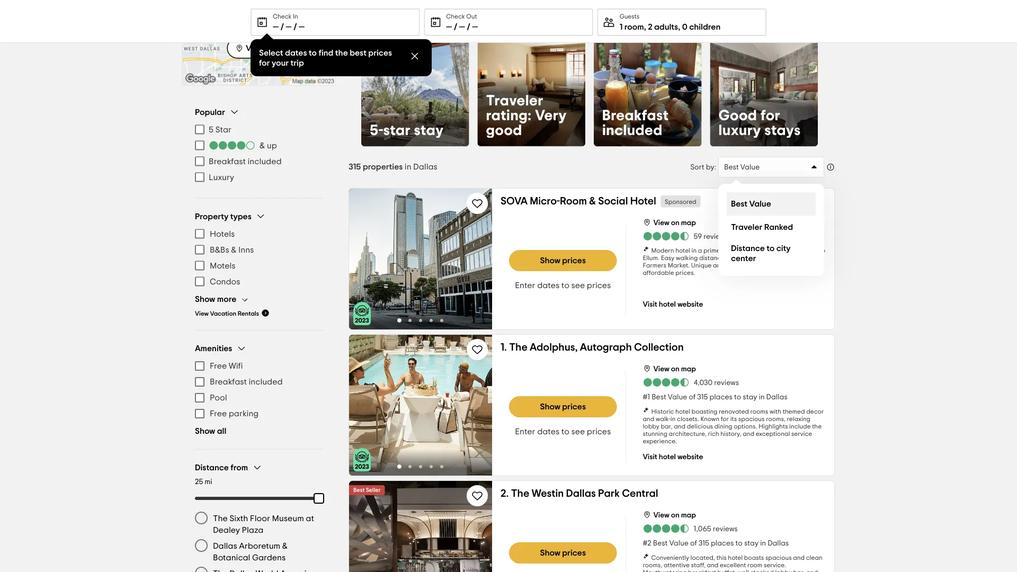 Task type: describe. For each thing, give the bounding box(es) containing it.
best value inside dropdown button
[[724, 163, 760, 171]]

botanical
[[213, 554, 250, 562]]

0 vertical spatial breakfast
[[602, 108, 669, 123]]

view map button
[[227, 38, 291, 59]]

find
[[319, 48, 333, 57]]

show for 59
[[540, 256, 560, 265]]

condos
[[210, 277, 240, 286]]

prices inside select dates to find the best prices for your trip
[[368, 48, 392, 57]]

2 inside guests 1 room , 2 adults , 0 children
[[648, 23, 652, 31]]

view vacation rentals
[[195, 310, 259, 317]]

1 vertical spatial 2
[[647, 540, 651, 547]]

distance from
[[195, 464, 248, 472]]

view on map button for the westin dallas park central
[[643, 509, 696, 520]]

enter for 4,030 reviews
[[515, 427, 535, 436]]

5-star stay link
[[361, 38, 469, 146]]

the sixth floor museum at dealey plaza
[[213, 514, 314, 535]]

collection
[[634, 342, 684, 353]]

visit for 4,030
[[643, 453, 657, 461]]

the inside historic hotel boasting renovated rooms with themed decor and walk-in closets. known for its spacious rooms, relaxing lobby bar, and delicious dining options. highlights include the stunning architecture, rich history, and exceptional service experience.
[[812, 423, 822, 430]]

1. the adolphus, autograph collection
[[501, 342, 684, 353]]

star
[[383, 123, 411, 138]]

25
[[195, 478, 203, 486]]

reviews for the westin dallas park central
[[713, 525, 738, 533]]

in left out
[[447, 14, 457, 26]]

sponsored
[[665, 199, 696, 205]]

carousel of images figure for 59
[[349, 189, 492, 329]]

distance for distance from
[[195, 464, 229, 472]]

value down 4.5 of 5 bubbles. 4,030 reviews element
[[668, 394, 687, 401]]

easy
[[661, 255, 675, 261]]

closets.
[[677, 416, 699, 422]]

on for the westin dallas park central
[[671, 512, 680, 519]]

hotels
[[409, 14, 444, 26]]

2 / from the left
[[293, 23, 297, 31]]

renovated
[[719, 408, 749, 415]]

group containing distance from
[[195, 462, 331, 572]]

best seller button
[[349, 485, 385, 495]]

adults
[[654, 23, 678, 31]]

4 — from the left
[[446, 23, 452, 31]]

the adolphus rooftop pool image
[[349, 335, 492, 476]]

& up
[[260, 141, 277, 150]]

group containing popular
[[195, 107, 323, 185]]

6 — from the left
[[472, 23, 478, 31]]

1 vertical spatial breakfast
[[209, 157, 246, 166]]

included inside breakfast included
[[602, 123, 663, 138]]

show for 4,030
[[540, 403, 560, 411]]

in up boasts
[[760, 540, 766, 547]]

good for luxury stays link
[[710, 38, 818, 146]]

spacious inside conveniently located, this hotel boasts spacious and clean rooms, attentive staff, and excellent room service. mouthwatering breakfast buffet, well-stocked lobby bar, a
[[765, 555, 792, 561]]

4.5 of 5 bubbles. 1,065 reviews element
[[643, 523, 738, 534]]

view vacation rentals link
[[195, 309, 270, 317]]

good
[[719, 108, 757, 123]]

best seller link
[[349, 481, 385, 495]]

4.5 of 5 bubbles. 59 reviews element
[[643, 231, 728, 242]]

at
[[306, 514, 314, 523]]

reviews inside 'element'
[[704, 233, 728, 241]]

view for 4,030 reviews
[[653, 366, 669, 373]]

1 view on map button from the top
[[643, 216, 696, 228]]

0 vertical spatial stay
[[414, 123, 444, 138]]

& left up
[[260, 141, 265, 150]]

city
[[776, 244, 791, 252]]

well-
[[738, 569, 751, 572]]

experience.
[[643, 438, 677, 444]]

show all button
[[195, 426, 226, 437]]

close image
[[409, 51, 420, 61]]

room inside conveniently located, this hotel boasts spacious and clean rooms, attentive staff, and excellent room service. mouthwatering breakfast buffet, well-stocked lobby bar, a
[[747, 562, 762, 568]]

for inside select dates to find the best prices for your trip
[[259, 59, 270, 67]]

visit hotel website for 4,030 reviews
[[643, 453, 703, 461]]

very
[[535, 108, 567, 123]]

westin
[[532, 488, 564, 499]]

rooms, inside historic hotel boasting renovated rooms with themed decor and walk-in closets. known for its spacious rooms, relaxing lobby bar, and delicious dining options. highlights include the stunning architecture, rich history, and exceptional service experience.
[[766, 416, 786, 422]]

floor
[[250, 514, 270, 523]]

best up 'historic'
[[652, 394, 666, 401]]

dallas up service.
[[768, 540, 789, 547]]

good for luxury stays
[[719, 108, 801, 138]]

plaza
[[242, 526, 264, 535]]

dallas inside the dallas arboretum & botanical gardens
[[213, 542, 237, 550]]

visit for 59
[[643, 301, 657, 308]]

enter dates to see prices for 59 reviews
[[515, 281, 611, 290]]

show for 1,065
[[540, 549, 560, 557]]

dallas left park
[[566, 488, 596, 499]]

all
[[217, 427, 226, 435]]

1,065 reviews
[[694, 525, 738, 533]]

motels
[[210, 261, 236, 270]]

dallas up with
[[766, 394, 788, 401]]

1 on from the top
[[671, 219, 680, 227]]

boasts
[[744, 555, 764, 561]]

menu inside group
[[195, 511, 323, 572]]

and down 'options.'
[[743, 431, 754, 437]]

reviews for the adolphus, autograph collection
[[714, 379, 739, 387]]

trip
[[291, 59, 304, 67]]

to inside select dates to find the best prices for your trip
[[309, 48, 317, 57]]

conveniently located, this hotel boasts spacious and clean rooms, attentive staff, and excellent room service. mouthwatering breakfast buffet, well-stocked lobby bar, a
[[643, 555, 823, 572]]

lobby inside historic hotel boasting renovated rooms with themed decor and walk-in closets. known for its spacious rooms, relaxing lobby bar, and delicious dining options. highlights include the stunning architecture, rich history, and exceptional service experience.
[[643, 423, 659, 430]]

0 vertical spatial breakfast included
[[602, 108, 669, 138]]

1 for best
[[647, 394, 650, 401]]

children
[[689, 23, 721, 31]]

boasting
[[692, 408, 717, 415]]

architecture,
[[669, 431, 707, 437]]

3 / from the left
[[454, 23, 457, 31]]

guests 1 room , 2 adults , 0 children
[[620, 13, 721, 31]]

exceptional
[[756, 431, 790, 437]]

free for free wifi
[[210, 362, 227, 370]]

hotel down experience.
[[659, 453, 676, 461]]

distance
[[699, 255, 725, 261]]

hotel inside historic hotel boasting renovated rooms with themed decor and walk-in closets. known for its spacious rooms, relaxing lobby bar, and delicious dining options. highlights include the stunning architecture, rich history, and exceptional service experience.
[[675, 408, 690, 415]]

lobby inside conveniently located, this hotel boasts spacious and clean rooms, attentive staff, and excellent room service. mouthwatering breakfast buffet, well-stocked lobby bar, a
[[775, 569, 792, 572]]

inns
[[238, 246, 254, 254]]

show all
[[195, 427, 226, 435]]

properties
[[363, 162, 403, 171]]

bar, inside historic hotel boasting renovated rooms with themed decor and walk-in closets. known for its spacious rooms, relaxing lobby bar, and delicious dining options. highlights include the stunning architecture, rich history, and exceptional service experience.
[[661, 423, 673, 430]]

1 view on map from the top
[[653, 219, 696, 227]]

sova
[[501, 196, 528, 207]]

best up conveniently
[[653, 540, 668, 547]]

with
[[770, 408, 781, 415]]

show more button
[[195, 294, 253, 304]]

2023 link for 4,030 reviews
[[353, 448, 371, 471]]

staff, inside modern hotel in a prime location between downtown & deep ellum. easy walking distance to restaurants, bars, parks, and farmers market. unique ambiance, friendly staff, and affordable prices.
[[769, 262, 783, 269]]

bars,
[[770, 255, 785, 261]]

delicious
[[687, 423, 713, 430]]

pool
[[210, 394, 227, 402]]

website for 59
[[678, 301, 703, 308]]

# for park
[[643, 540, 647, 547]]

show inside 'dropdown button'
[[195, 295, 215, 303]]

website for 4,030
[[678, 453, 703, 461]]

bar, inside conveniently located, this hotel boasts spacious and clean rooms, attentive staff, and excellent room service. mouthwatering breakfast buffet, well-stocked lobby bar, a
[[793, 569, 805, 572]]

museum
[[272, 514, 304, 523]]

traveler rating: very good link
[[478, 38, 585, 146]]

and down parks,
[[785, 262, 796, 269]]

dates for 4,030 reviews
[[537, 427, 560, 436]]

view inside button
[[246, 44, 264, 53]]

group containing property types
[[195, 211, 323, 317]]

and left clean
[[793, 555, 805, 561]]

view on map for the adolphus, autograph collection
[[653, 366, 696, 373]]

and down deep
[[806, 255, 817, 261]]

sixth
[[230, 514, 248, 523]]

walk-
[[656, 416, 671, 422]]

room
[[560, 196, 587, 207]]

5-
[[370, 123, 383, 138]]

a
[[698, 247, 702, 254]]

best inside list box
[[731, 200, 748, 208]]

2 vertical spatial breakfast
[[210, 378, 247, 386]]

1 vertical spatial best value
[[731, 200, 771, 208]]

select dates to find the best prices for your trip
[[259, 48, 392, 67]]

value up conveniently
[[669, 540, 689, 547]]

rating:
[[486, 108, 532, 123]]

prime
[[703, 247, 720, 254]]

b&bs & inns
[[210, 246, 254, 254]]

historic
[[651, 408, 674, 415]]

types
[[230, 212, 251, 221]]

for inside good for luxury stays
[[761, 108, 780, 123]]

& left inns at left top
[[231, 246, 237, 254]]

popular for popular
[[195, 108, 225, 116]]

2 , from the left
[[678, 23, 680, 31]]

the inside the sixth floor museum at dealey plaza
[[213, 514, 228, 523]]

the inside select dates to find the best prices for your trip
[[335, 48, 348, 57]]

stocked
[[751, 569, 774, 572]]

4 / from the left
[[467, 23, 470, 31]]

dates for 59 reviews
[[537, 281, 560, 290]]

sova micro-room & social hotel link
[[501, 195, 656, 208]]

modern hotel in a prime location between downtown & deep ellum. easy walking distance to restaurants, bars, parks, and farmers market. unique ambiance, friendly staff, and affordable prices. button
[[643, 246, 826, 277]]

in right properties in the left of the page
[[405, 162, 411, 171]]

1 vertical spatial included
[[248, 157, 282, 166]]

group containing amenities
[[195, 343, 323, 437]]

map for 59
[[681, 219, 696, 227]]

for inside historic hotel boasting renovated rooms with themed decor and walk-in closets. known for its spacious rooms, relaxing lobby bar, and delicious dining options. highlights include the stunning architecture, rich history, and exceptional service experience.
[[721, 416, 729, 422]]

# for collection
[[643, 394, 647, 401]]

view map
[[246, 44, 283, 53]]

show prices for adolphus,
[[540, 403, 586, 411]]

0
[[682, 23, 687, 31]]

property types
[[195, 212, 251, 221]]

enter dates to see prices for 4,030 reviews
[[515, 427, 611, 436]]

and left 'walk-'
[[643, 416, 654, 422]]

2 vertical spatial included
[[249, 378, 283, 386]]

315 for 1. the adolphus, autograph collection
[[697, 394, 708, 401]]

315 properties in dallas
[[349, 162, 437, 171]]

check for check in — / — / —
[[273, 13, 292, 20]]

parks,
[[786, 255, 804, 261]]

sova is well located downtown with easy access to both farmer's market as well as deep ellum! image
[[349, 189, 492, 329]]

rooms, inside conveniently located, this hotel boasts spacious and clean rooms, attentive staff, and excellent room service. mouthwatering breakfast buffet, well-stocked lobby bar, a
[[643, 562, 662, 568]]

59
[[694, 233, 702, 241]]

& inside modern hotel in a prime location between downtown & deep ellum. easy walking distance to restaurants, bars, parks, and farmers market. unique ambiance, friendly staff, and affordable prices.
[[804, 247, 808, 254]]

traveler ranked
[[731, 223, 793, 231]]

value inside dropdown button
[[740, 163, 760, 171]]

0 vertical spatial 315
[[349, 162, 361, 171]]

map inside button
[[266, 44, 283, 53]]

dallas arboretum & botanical gardens
[[213, 542, 288, 562]]

see for 4,030 reviews
[[571, 427, 585, 436]]

visit hotel website link for 4,030
[[643, 451, 703, 462]]

59 reviews link
[[643, 231, 728, 242]]

map for 1,065
[[681, 512, 696, 519]]

amenities
[[195, 344, 232, 353]]

25 mi
[[195, 478, 212, 486]]

4.5 of 5 bubbles. 4,030 reviews element
[[643, 377, 739, 388]]

show inside button
[[195, 427, 215, 435]]



Task type: vqa. For each thing, say whether or not it's contained in the screenshot.
the staff, within conveniently located, this hotel boasts spacious and clean rooms, attentive staff, and excellent room service. mouthwatering breakfast buffet, well-stocked lobby bar, a
yes



Task type: locate. For each thing, give the bounding box(es) containing it.
, left 0
[[678, 23, 680, 31]]

property
[[195, 212, 228, 221]]

1 horizontal spatial lobby
[[775, 569, 792, 572]]

0 vertical spatial popular
[[361, 14, 406, 26]]

0 vertical spatial rooms,
[[766, 416, 786, 422]]

show prices button for adolphus,
[[509, 396, 617, 417]]

traveler for rating:
[[486, 93, 543, 108]]

1,065 reviews button
[[643, 523, 738, 534]]

1 vertical spatial website
[[678, 453, 703, 461]]

up
[[267, 141, 277, 150]]

0 horizontal spatial ,
[[644, 23, 646, 31]]

staff,
[[769, 262, 783, 269], [691, 562, 706, 568]]

for down select
[[259, 59, 270, 67]]

2 vertical spatial show prices button
[[509, 542, 617, 564]]

1 vertical spatial reviews
[[714, 379, 739, 387]]

2 left adults
[[648, 23, 652, 31]]

2 menu from the top
[[195, 226, 323, 290]]

0 vertical spatial see
[[571, 281, 585, 290]]

check left in
[[273, 13, 292, 20]]

0 horizontal spatial check
[[273, 13, 292, 20]]

2 group from the top
[[195, 211, 323, 317]]

2 vertical spatial reviews
[[713, 525, 738, 533]]

2 vertical spatial show prices
[[540, 549, 586, 557]]

maximum distance slider
[[307, 487, 331, 510]]

popular for popular hotels in dallas right now
[[361, 14, 406, 26]]

to inside distance to city center
[[767, 244, 775, 252]]

1 horizontal spatial room
[[747, 562, 762, 568]]

places up this
[[711, 540, 734, 547]]

website down architecture,
[[678, 453, 703, 461]]

included
[[602, 123, 663, 138], [248, 157, 282, 166], [249, 378, 283, 386]]

history,
[[721, 431, 741, 437]]

59 reviews
[[694, 233, 728, 241]]

0 vertical spatial 2023 link
[[353, 302, 371, 325]]

2. the westin dallas park central
[[501, 488, 658, 499]]

traveler inside traveler rating: very good
[[486, 93, 543, 108]]

market.
[[668, 262, 690, 269]]

reviews up # 2 best value of 315 places to stay in dallas
[[713, 525, 738, 533]]

traveler up between
[[731, 223, 762, 231]]

1,065 reviews link
[[643, 523, 738, 534]]

2 visit hotel website link from the top
[[643, 451, 703, 462]]

0 horizontal spatial staff,
[[691, 562, 706, 568]]

1 horizontal spatial check
[[446, 13, 465, 20]]

on up 59 reviews link
[[671, 219, 680, 227]]

ambiance,
[[713, 262, 744, 269]]

1 vertical spatial view on map
[[653, 366, 696, 373]]

& inside the dallas arboretum & botanical gardens
[[282, 542, 288, 550]]

1 website from the top
[[678, 301, 703, 308]]

4.0 of 5 bubbles image
[[209, 141, 255, 150]]

1 vertical spatial see
[[571, 427, 585, 436]]

visit hotel website link down experience.
[[643, 451, 703, 462]]

2 enter from the top
[[515, 427, 535, 436]]

1 vertical spatial of
[[690, 540, 697, 547]]

the right 2.
[[511, 488, 529, 499]]

sort
[[690, 163, 704, 171]]

website down prices.
[[678, 301, 703, 308]]

service.
[[764, 562, 786, 568]]

menu containing hotels
[[195, 226, 323, 290]]

attentive
[[664, 562, 690, 568]]

location
[[721, 247, 746, 254]]

1 vertical spatial #
[[643, 540, 647, 547]]

59 reviews button
[[643, 231, 728, 242]]

the down decor
[[812, 423, 822, 430]]

center
[[731, 254, 756, 262]]

2 # from the top
[[643, 540, 647, 547]]

0 horizontal spatial 1
[[620, 23, 623, 31]]

and up architecture,
[[674, 423, 686, 430]]

save to a trip image for 59
[[471, 197, 484, 210]]

map up '1,065 reviews' link
[[681, 512, 696, 519]]

see
[[571, 281, 585, 290], [571, 427, 585, 436]]

of down '1,065 reviews' link
[[690, 540, 697, 547]]

bar image
[[349, 481, 492, 572]]

between
[[747, 247, 772, 254]]

enter for 59 reviews
[[515, 281, 535, 290]]

1 vertical spatial visit hotel website
[[643, 453, 703, 461]]

0 vertical spatial of
[[689, 394, 696, 401]]

distance up restaurants,
[[731, 244, 765, 252]]

1 see from the top
[[571, 281, 585, 290]]

&
[[260, 141, 265, 150], [589, 196, 596, 207], [231, 246, 237, 254], [804, 247, 808, 254], [282, 542, 288, 550]]

the for the westin dallas park central
[[511, 488, 529, 499]]

view on map button down collection
[[643, 362, 696, 374]]

hotel inside modern hotel in a prime location between downtown & deep ellum. easy walking distance to restaurants, bars, parks, and farmers market. unique ambiance, friendly staff, and affordable prices.
[[675, 247, 690, 254]]

show prices for westin
[[540, 549, 586, 557]]

spacious inside historic hotel boasting renovated rooms with themed decor and walk-in closets. known for its spacious rooms, relaxing lobby bar, and delicious dining options. highlights include the stunning architecture, rich history, and exceptional service experience.
[[738, 416, 765, 422]]

1 enter from the top
[[515, 281, 535, 290]]

2 show prices button from the top
[[509, 396, 617, 417]]

3 on from the top
[[671, 512, 680, 519]]

to inside modern hotel in a prime location between downtown & deep ellum. easy walking distance to restaurants, bars, parks, and farmers market. unique ambiance, friendly staff, and affordable prices.
[[726, 255, 732, 261]]

3 view on map from the top
[[653, 512, 696, 519]]

0 vertical spatial staff,
[[769, 262, 783, 269]]

1 for room
[[620, 23, 623, 31]]

1 vertical spatial distance
[[195, 464, 229, 472]]

the for the adolphus, autograph collection
[[509, 342, 528, 353]]

# up mouthwatering
[[643, 540, 647, 547]]

0 vertical spatial dates
[[285, 48, 307, 57]]

1 show prices button from the top
[[509, 250, 617, 271]]

1 vertical spatial show prices
[[540, 403, 586, 411]]

3 — from the left
[[299, 23, 305, 31]]

bar, down 'walk-'
[[661, 423, 673, 430]]

ranked
[[764, 223, 793, 231]]

free left wifi
[[210, 362, 227, 370]]

5 star
[[209, 125, 232, 134]]

room
[[624, 23, 644, 31], [747, 562, 762, 568]]

view for 59 reviews
[[653, 219, 669, 227]]

0 horizontal spatial for
[[259, 59, 270, 67]]

2 on from the top
[[671, 366, 680, 373]]

mi
[[205, 478, 212, 486]]

reviews inside 'button'
[[713, 525, 738, 533]]

check inside check in — / — / —
[[273, 13, 292, 20]]

1 # from the top
[[643, 394, 647, 401]]

0 vertical spatial lobby
[[643, 423, 659, 430]]

2 show prices from the top
[[540, 403, 586, 411]]

1 up stunning
[[647, 394, 650, 401]]

dallas up botanical
[[213, 542, 237, 550]]

staff, inside conveniently located, this hotel boasts spacious and clean rooms, attentive staff, and excellent room service. mouthwatering breakfast buffet, well-stocked lobby bar, a
[[691, 562, 706, 568]]

3 save to a trip image from the top
[[471, 489, 484, 502]]

1 down guests
[[620, 23, 623, 31]]

traveler inside list box
[[731, 223, 762, 231]]

map up your
[[266, 44, 283, 53]]

carousel of images figure
[[349, 189, 492, 329], [349, 335, 492, 476]]

check in — / — / —
[[273, 13, 305, 31]]

parking
[[229, 409, 259, 418]]

view on map up 4,030 reviews button
[[653, 366, 696, 373]]

reviews up '# 1 best value of 315 places to stay in dallas'
[[714, 379, 739, 387]]

2 free from the top
[[210, 409, 227, 418]]

stay for 1. the adolphus, autograph collection
[[743, 394, 757, 401]]

1 vertical spatial lobby
[[775, 569, 792, 572]]

dallas left right
[[459, 14, 495, 26]]

visit hotel website link down prices.
[[643, 299, 703, 309]]

view on map button up '1,065 reviews' link
[[643, 509, 696, 520]]

staff, down bars,
[[769, 262, 783, 269]]

room inside guests 1 room , 2 adults , 0 children
[[624, 23, 644, 31]]

2 carousel of images figure from the top
[[349, 335, 492, 476]]

historic hotel boasting renovated rooms with themed decor and walk-in closets. known for its spacious rooms, relaxing lobby bar, and delicious dining options. highlights include the stunning architecture, rich history, and exceptional service experience. button
[[643, 407, 826, 445]]

arboretum
[[239, 542, 280, 550]]

traveler up good
[[486, 93, 543, 108]]

0 horizontal spatial room
[[624, 23, 644, 31]]

rooms
[[750, 408, 768, 415]]

315 down 4,030
[[697, 394, 708, 401]]

5 — from the left
[[459, 23, 465, 31]]

0 vertical spatial best value
[[724, 163, 760, 171]]

best inside dropdown button
[[724, 163, 739, 171]]

315 for 2. the westin dallas park central
[[699, 540, 709, 547]]

2 website from the top
[[678, 453, 703, 461]]

bar,
[[661, 423, 673, 430], [793, 569, 805, 572]]

1 horizontal spatial distance
[[731, 244, 765, 252]]

of for the adolphus, autograph collection
[[689, 394, 696, 401]]

1 vertical spatial popular
[[195, 108, 225, 116]]

0 vertical spatial carousel of images figure
[[349, 189, 492, 329]]

visit hotel website for 59 reviews
[[643, 301, 703, 308]]

check left out
[[446, 13, 465, 20]]

on up '1,065 reviews' link
[[671, 512, 680, 519]]

check out — / — / —
[[446, 13, 478, 31]]

4,030 reviews
[[694, 379, 739, 387]]

1 vertical spatial visit hotel website link
[[643, 451, 703, 462]]

1 menu from the top
[[195, 122, 323, 185]]

/ up view map
[[280, 23, 284, 31]]

1 vertical spatial enter dates to see prices
[[515, 427, 611, 436]]

places down 4,030 reviews
[[710, 394, 733, 401]]

1 show prices from the top
[[540, 256, 586, 265]]

/ down out
[[467, 23, 470, 31]]

traveler for ranked
[[731, 223, 762, 231]]

2 view on map from the top
[[653, 366, 696, 373]]

in
[[447, 14, 457, 26], [405, 162, 411, 171], [692, 247, 697, 254], [759, 394, 765, 401], [671, 416, 676, 422], [760, 540, 766, 547]]

1 inside guests 1 room , 2 adults , 0 children
[[620, 23, 623, 31]]

1 horizontal spatial rooms,
[[766, 416, 786, 422]]

2 vertical spatial for
[[721, 416, 729, 422]]

free for free parking
[[210, 409, 227, 418]]

1 horizontal spatial staff,
[[769, 262, 783, 269]]

1 vertical spatial bar,
[[793, 569, 805, 572]]

1 group from the top
[[195, 107, 323, 185]]

best inside button
[[353, 487, 365, 493]]

1 , from the left
[[644, 23, 646, 31]]

3 menu from the top
[[195, 358, 323, 422]]

value inside list box
[[749, 200, 771, 208]]

traveler rating: very good
[[486, 93, 567, 138]]

popular hotels in dallas right now
[[361, 14, 551, 26]]

3 show prices from the top
[[540, 549, 586, 557]]

0 vertical spatial for
[[259, 59, 270, 67]]

0 vertical spatial spacious
[[738, 416, 765, 422]]

map up 4,030 reviews button
[[681, 366, 696, 373]]

and down this
[[707, 562, 719, 568]]

places for the westin dallas park central
[[711, 540, 734, 547]]

1 vertical spatial on
[[671, 366, 680, 373]]

best value right by:
[[724, 163, 760, 171]]

save to a trip image
[[471, 197, 484, 210], [471, 343, 484, 356], [471, 489, 484, 502]]

farmers
[[643, 262, 666, 269]]

central
[[622, 488, 658, 499]]

& up the gardens
[[282, 542, 288, 550]]

/ right hotels
[[454, 23, 457, 31]]

lobby down service.
[[775, 569, 792, 572]]

2 check from the left
[[446, 13, 465, 20]]

2 see from the top
[[571, 427, 585, 436]]

seller
[[366, 487, 381, 493]]

2 horizontal spatial for
[[761, 108, 780, 123]]

1 vertical spatial 315
[[697, 394, 708, 401]]

2 vertical spatial save to a trip image
[[471, 489, 484, 502]]

menu
[[195, 122, 323, 185], [195, 226, 323, 290], [195, 358, 323, 422], [195, 511, 323, 572]]

rooms, down with
[[766, 416, 786, 422]]

carousel of images figure for 4,030
[[349, 335, 492, 476]]

menu containing the sixth floor museum at dealey plaza
[[195, 511, 323, 572]]

distance
[[731, 244, 765, 252], [195, 464, 229, 472]]

#
[[643, 394, 647, 401], [643, 540, 647, 547]]

visit hotel website down experience.
[[643, 453, 703, 461]]

view on map for the westin dallas park central
[[653, 512, 696, 519]]

out
[[466, 13, 477, 20]]

hotel up 'excellent'
[[728, 555, 743, 561]]

the right 1. on the bottom
[[509, 342, 528, 353]]

stay for 2. the westin dallas park central
[[744, 540, 759, 547]]

0 vertical spatial free
[[210, 362, 227, 370]]

1 horizontal spatial traveler
[[731, 223, 762, 231]]

map for 4,030
[[681, 366, 696, 373]]

& right 'room' on the right top of page
[[589, 196, 596, 207]]

2 vertical spatial view on map
[[653, 512, 696, 519]]

on
[[671, 219, 680, 227], [671, 366, 680, 373], [671, 512, 680, 519]]

1 — from the left
[[273, 23, 279, 31]]

view on map button
[[643, 216, 696, 228], [643, 362, 696, 374], [643, 509, 696, 520]]

0 vertical spatial bar,
[[661, 423, 673, 430]]

0 vertical spatial the
[[335, 48, 348, 57]]

staff, up breakfast
[[691, 562, 706, 568]]

3 show prices button from the top
[[509, 542, 617, 564]]

highlights
[[759, 423, 788, 430]]

spacious up 'options.'
[[738, 416, 765, 422]]

room down guests
[[624, 23, 644, 31]]

1 vertical spatial show prices button
[[509, 396, 617, 417]]

2 vertical spatial breakfast included
[[210, 378, 283, 386]]

3 group from the top
[[195, 343, 323, 437]]

1 / from the left
[[280, 23, 284, 31]]

1 visit from the top
[[643, 301, 657, 308]]

0 vertical spatial visit hotel website link
[[643, 299, 703, 309]]

visit hotel website down prices.
[[643, 301, 703, 308]]

1 visit hotel website from the top
[[643, 301, 703, 308]]

2 view on map button from the top
[[643, 362, 696, 374]]

view
[[246, 44, 264, 53], [653, 219, 669, 227], [195, 310, 209, 317], [653, 366, 669, 373], [653, 512, 669, 519]]

by:
[[706, 163, 716, 171]]

best left seller
[[353, 487, 365, 493]]

dates inside select dates to find the best prices for your trip
[[285, 48, 307, 57]]

in up rooms
[[759, 394, 765, 401]]

2 visit from the top
[[643, 453, 657, 461]]

best
[[350, 48, 367, 57]]

2 vertical spatial stay
[[744, 540, 759, 547]]

hotel inside conveniently located, this hotel boasts spacious and clean rooms, attentive staff, and excellent room service. mouthwatering breakfast buffet, well-stocked lobby bar, a
[[728, 555, 743, 561]]

popular inside group
[[195, 108, 225, 116]]

,
[[644, 23, 646, 31], [678, 23, 680, 31]]

1 vertical spatial room
[[747, 562, 762, 568]]

best seller
[[353, 487, 381, 493]]

1 vertical spatial staff,
[[691, 562, 706, 568]]

list box
[[718, 184, 824, 276]]

group
[[195, 107, 323, 185], [195, 211, 323, 317], [195, 343, 323, 437], [195, 462, 331, 572]]

downtown
[[773, 247, 803, 254]]

2 save to a trip image from the top
[[471, 343, 484, 356]]

0 vertical spatial view on map
[[653, 219, 696, 227]]

1 vertical spatial breakfast included
[[209, 157, 282, 166]]

view on map up '1,065 reviews' link
[[653, 512, 696, 519]]

2 2023 link from the top
[[353, 448, 371, 471]]

visit hotel website link for 59
[[643, 299, 703, 309]]

# 1 best value of 315 places to stay in dallas
[[643, 394, 788, 401]]

conveniently located, this hotel boasts spacious and clean rooms, attentive staff, and excellent room service. mouthwatering breakfast buffet, well-stocked lobby bar, a button
[[643, 553, 826, 572]]

0 horizontal spatial traveler
[[486, 93, 543, 108]]

distance for distance to city center
[[731, 244, 765, 252]]

1 vertical spatial places
[[711, 540, 734, 547]]

check for check out — / — / —
[[446, 13, 465, 20]]

# 2 best value of 315 places to stay in dallas
[[643, 540, 789, 547]]

in left a
[[692, 247, 697, 254]]

1 horizontal spatial for
[[721, 416, 729, 422]]

/
[[280, 23, 284, 31], [293, 23, 297, 31], [454, 23, 457, 31], [467, 23, 470, 31]]

1 vertical spatial the
[[812, 423, 822, 430]]

1 vertical spatial traveler
[[731, 223, 762, 231]]

of for the westin dallas park central
[[690, 540, 697, 547]]

view on map up 59 reviews link
[[653, 219, 696, 227]]

star
[[215, 125, 232, 134]]

list box containing best value
[[718, 184, 824, 276]]

save to a trip image left 2.
[[471, 489, 484, 502]]

menu containing free wifi
[[195, 358, 323, 422]]

1 vertical spatial for
[[761, 108, 780, 123]]

best right by:
[[724, 163, 739, 171]]

0 vertical spatial visit hotel website
[[643, 301, 703, 308]]

1 check from the left
[[273, 13, 292, 20]]

best value up traveler ranked
[[731, 200, 771, 208]]

free down pool
[[210, 409, 227, 418]]

1 vertical spatial carousel of images figure
[[349, 335, 492, 476]]

check inside check out — / — / —
[[446, 13, 465, 20]]

0 vertical spatial on
[[671, 219, 680, 227]]

1 free from the top
[[210, 362, 227, 370]]

0 vertical spatial enter
[[515, 281, 535, 290]]

0 vertical spatial places
[[710, 394, 733, 401]]

best
[[724, 163, 739, 171], [731, 200, 748, 208], [652, 394, 666, 401], [353, 487, 365, 493], [653, 540, 668, 547]]

hotel up closets.
[[675, 408, 690, 415]]

stay
[[414, 123, 444, 138], [743, 394, 757, 401], [744, 540, 759, 547]]

0 vertical spatial 1
[[620, 23, 623, 31]]

show prices button
[[509, 250, 617, 271], [509, 396, 617, 417], [509, 542, 617, 564]]

view on map button for the adolphus, autograph collection
[[643, 362, 696, 374]]

1 vertical spatial the
[[511, 488, 529, 499]]

0 vertical spatial reviews
[[704, 233, 728, 241]]

visit down experience.
[[643, 453, 657, 461]]

free wifi
[[210, 362, 243, 370]]

1 carousel of images figure from the top
[[349, 189, 492, 329]]

1 vertical spatial 1
[[647, 394, 650, 401]]

stay up boasts
[[744, 540, 759, 547]]

visit hotel website link
[[643, 299, 703, 309], [643, 451, 703, 462]]

1 enter dates to see prices from the top
[[515, 281, 611, 290]]

value up traveler ranked
[[749, 200, 771, 208]]

popular up best
[[361, 14, 406, 26]]

0 vertical spatial view on map button
[[643, 216, 696, 228]]

breakfast
[[602, 108, 669, 123], [209, 157, 246, 166], [210, 378, 247, 386]]

view for 1,065 reviews
[[653, 512, 669, 519]]

315
[[349, 162, 361, 171], [697, 394, 708, 401], [699, 540, 709, 547]]

1 vertical spatial stay
[[743, 394, 757, 401]]

0 vertical spatial room
[[624, 23, 644, 31]]

stays
[[765, 123, 801, 138]]

hotel down affordable
[[659, 301, 676, 308]]

to
[[309, 48, 317, 57], [767, 244, 775, 252], [726, 255, 732, 261], [561, 281, 569, 290], [734, 394, 741, 401], [561, 427, 569, 436], [736, 540, 743, 547]]

for up 'dining'
[[721, 416, 729, 422]]

view on map button up 59 reviews link
[[643, 216, 696, 228]]

0 horizontal spatial popular
[[195, 108, 225, 116]]

save to a trip image for 4,030
[[471, 343, 484, 356]]

free
[[210, 362, 227, 370], [210, 409, 227, 418]]

4 group from the top
[[195, 462, 331, 572]]

3 view on map button from the top
[[643, 509, 696, 520]]

value down luxury on the top
[[740, 163, 760, 171]]

dates
[[285, 48, 307, 57], [537, 281, 560, 290], [537, 427, 560, 436]]

2 visit hotel website from the top
[[643, 453, 703, 461]]

in inside historic hotel boasting renovated rooms with themed decor and walk-in closets. known for its spacious rooms, relaxing lobby bar, and delicious dining options. highlights include the stunning architecture, rich history, and exceptional service experience.
[[671, 416, 676, 422]]

2023 link for 59 reviews
[[353, 302, 371, 325]]

map up 59 reviews link
[[681, 219, 696, 227]]

enter
[[515, 281, 535, 290], [515, 427, 535, 436]]

1 vertical spatial rooms,
[[643, 562, 662, 568]]

of down 4.5 of 5 bubbles. 4,030 reviews element
[[689, 394, 696, 401]]

free parking
[[210, 409, 259, 418]]

friendly
[[745, 262, 767, 269]]

bar, right stocked
[[793, 569, 805, 572]]

315 left properties in the left of the page
[[349, 162, 361, 171]]

see for 59 reviews
[[571, 281, 585, 290]]

visit down affordable
[[643, 301, 657, 308]]

in
[[293, 13, 298, 20]]

0 horizontal spatial lobby
[[643, 423, 659, 430]]

in inside modern hotel in a prime location between downtown & deep ellum. easy walking distance to restaurants, bars, parks, and farmers market. unique ambiance, friendly staff, and affordable prices.
[[692, 247, 697, 254]]

restaurants,
[[733, 255, 769, 261]]

the up dealey
[[213, 514, 228, 523]]

1 horizontal spatial spacious
[[765, 555, 792, 561]]

1 vertical spatial visit
[[643, 453, 657, 461]]

room down boasts
[[747, 562, 762, 568]]

show more
[[195, 295, 236, 303]]

now
[[528, 14, 551, 26]]

2 vertical spatial dates
[[537, 427, 560, 436]]

places for the adolphus, autograph collection
[[710, 394, 733, 401]]

hotel up walking
[[675, 247, 690, 254]]

distance inside distance to city center
[[731, 244, 765, 252]]

park
[[598, 488, 620, 499]]

2 — from the left
[[286, 23, 292, 31]]

relaxing
[[787, 416, 810, 422]]

0 horizontal spatial rooms,
[[643, 562, 662, 568]]

sova micro-room & social hotel
[[501, 196, 656, 207]]

reviews up prime
[[704, 233, 728, 241]]

315 up located,
[[699, 540, 709, 547]]

reviews inside button
[[714, 379, 739, 387]]

1 horizontal spatial bar,
[[793, 569, 805, 572]]

1 save to a trip image from the top
[[471, 197, 484, 210]]

, left adults
[[644, 23, 646, 31]]

0 vertical spatial website
[[678, 301, 703, 308]]

spacious up service.
[[765, 555, 792, 561]]

1 vertical spatial dates
[[537, 281, 560, 290]]

2 enter dates to see prices from the top
[[515, 427, 611, 436]]

2 up conveniently
[[647, 540, 651, 547]]

rich
[[708, 431, 719, 437]]

rooms, up mouthwatering
[[643, 562, 662, 568]]

0 vertical spatial show prices button
[[509, 250, 617, 271]]

4 menu from the top
[[195, 511, 323, 572]]

dallas down 5-star stay
[[413, 162, 437, 171]]

1 2023 link from the top
[[353, 302, 371, 325]]

show prices button for westin
[[509, 542, 617, 564]]

0 vertical spatial distance
[[731, 244, 765, 252]]

social
[[598, 196, 628, 207]]

1 vertical spatial 2023 link
[[353, 448, 371, 471]]

1 horizontal spatial ,
[[678, 23, 680, 31]]

menu containing 5 star
[[195, 122, 323, 185]]

& left deep
[[804, 247, 808, 254]]

1 visit hotel website link from the top
[[643, 299, 703, 309]]

on for the adolphus, autograph collection
[[671, 366, 680, 373]]

on up 4,030 reviews button
[[671, 366, 680, 373]]

walking
[[676, 255, 698, 261]]



